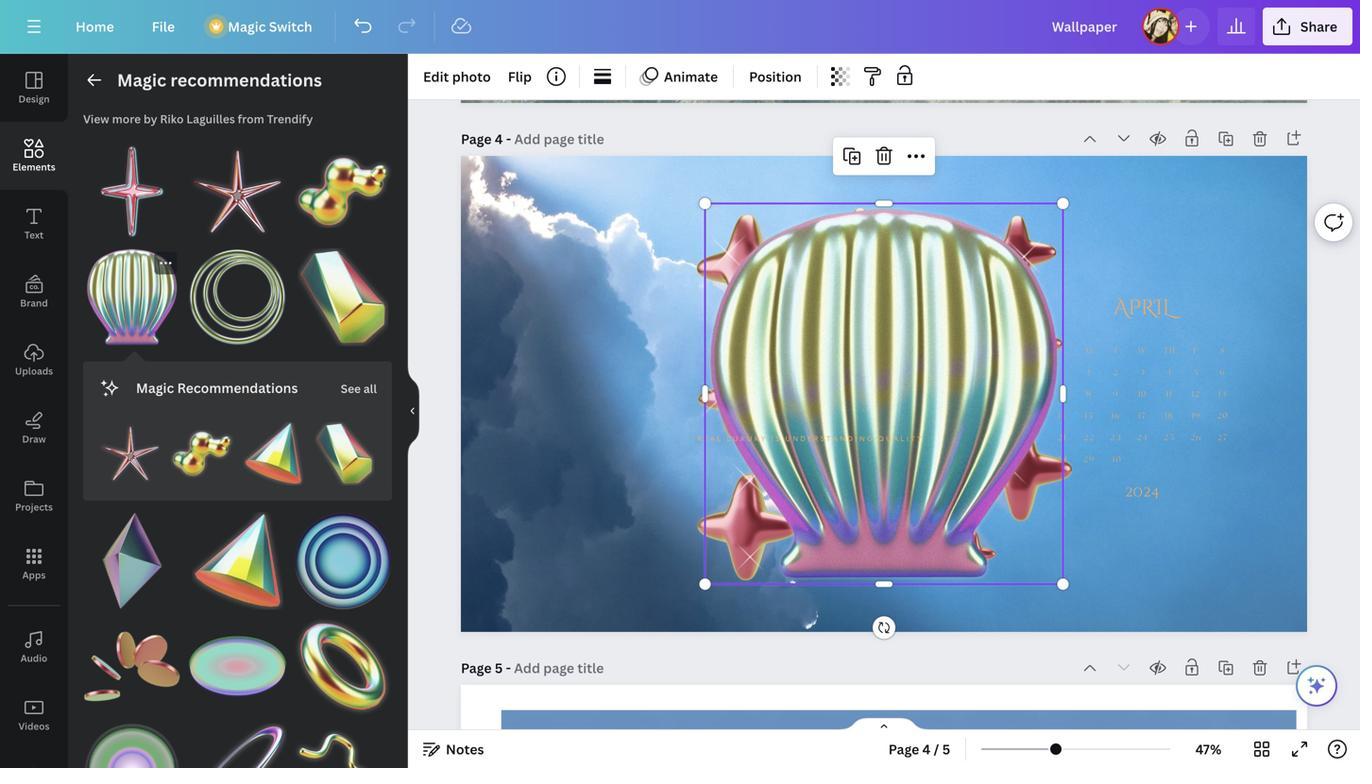 Task type: vqa. For each thing, say whether or not it's contained in the screenshot.
focus
no



Task type: locate. For each thing, give the bounding box(es) containing it.
47% button
[[1178, 734, 1240, 765]]

22
[[1084, 434, 1096, 443]]

th
[[1164, 347, 1176, 355]]

0 vertical spatial page
[[461, 130, 492, 148]]

12
[[1193, 391, 1201, 399]]

30
[[1111, 456, 1123, 464]]

24
[[1138, 434, 1149, 443]]

flip
[[508, 68, 532, 86]]

s up the 6
[[1221, 347, 1226, 355]]

holographic chrome decorative hexagon image
[[294, 248, 392, 346], [313, 422, 377, 486]]

5
[[1194, 369, 1200, 377], [495, 659, 503, 677], [943, 740, 951, 758]]

0 vertical spatial 5
[[1194, 369, 1200, 377]]

april
[[1114, 294, 1171, 322]]

1 vertical spatial holographic chrome decorative pyramid image
[[189, 512, 287, 610]]

s
[[1060, 347, 1066, 355], [1221, 347, 1226, 355]]

holographic chrome decorative ring image down holographic chrome decorative oblong image
[[189, 723, 287, 768]]

position
[[749, 68, 802, 86]]

page title text field for page 5 -
[[514, 659, 606, 678]]

projects
[[15, 501, 53, 514]]

holographic chrome decorative hexagon image up "see" at the left of page
[[294, 248, 392, 346]]

holographic chrome decorative blob image down trendify button
[[294, 143, 392, 241]]

edit photo button
[[416, 61, 499, 92]]

holographic chrome decorative ring image up holographic chrome decorative wavy line image
[[294, 618, 392, 716]]

1 vertical spatial holographic chrome decorative ring image
[[189, 723, 287, 768]]

magic up by
[[117, 69, 166, 92]]

page for page 5
[[461, 659, 492, 677]]

4 left the "/"
[[923, 740, 931, 758]]

1 - from the top
[[506, 130, 511, 148]]

2024
[[1125, 482, 1160, 502]]

0 horizontal spatial s
[[1060, 347, 1066, 355]]

holographic chrome decorative ring image
[[294, 618, 392, 716], [189, 723, 287, 768]]

1 horizontal spatial 4
[[923, 740, 931, 758]]

magic for magic recommendations
[[136, 379, 174, 397]]

4 up 11
[[1167, 369, 1173, 377]]

0 horizontal spatial 5
[[495, 659, 503, 677]]

2
[[1114, 369, 1119, 377]]

2 vertical spatial 4
[[923, 740, 931, 758]]

10 3 17
[[1139, 369, 1148, 421]]

1 horizontal spatial holographic chrome decorative circle image
[[294, 512, 392, 610]]

0 horizontal spatial 4
[[495, 130, 503, 148]]

1 horizontal spatial s
[[1221, 347, 1226, 355]]

recommendations
[[177, 379, 298, 397]]

magic for magic switch
[[228, 17, 266, 35]]

2 horizontal spatial 4
[[1167, 369, 1173, 377]]

23
[[1111, 434, 1122, 443]]

design
[[18, 93, 50, 105]]

1 vertical spatial holographic chrome decorative blob image
[[170, 422, 234, 486]]

page up notes
[[461, 659, 492, 677]]

animate button
[[634, 61, 726, 92]]

holographic chrome decorative pyramid image
[[241, 422, 305, 486], [189, 512, 287, 610]]

Design title text field
[[1037, 8, 1135, 45]]

magic recommendations
[[117, 69, 322, 92]]

holographic chrome decorative circle image
[[294, 512, 392, 610], [83, 723, 181, 768]]

page 4 / 5
[[889, 740, 951, 758]]

9 2 16
[[1112, 369, 1121, 421]]

0 vertical spatial holographic chrome decorative hexagon image
[[294, 248, 392, 346]]

page down show pages image
[[889, 740, 920, 758]]

view
[[83, 111, 109, 127]]

0 vertical spatial holographic chrome decorative circle image
[[294, 512, 392, 610]]

5 inside 'button'
[[943, 740, 951, 758]]

2 vertical spatial magic
[[136, 379, 174, 397]]

0 vertical spatial magic
[[228, 17, 266, 35]]

Page title text field
[[515, 129, 606, 148], [514, 659, 606, 678]]

3
[[1141, 369, 1146, 377]]

-
[[506, 130, 511, 148], [506, 659, 511, 677]]

12 5 19
[[1193, 369, 1201, 421]]

20
[[1218, 413, 1229, 421]]

see all button
[[339, 369, 379, 407]]

elements
[[13, 161, 55, 173]]

magic switch
[[228, 17, 312, 35]]

28
[[1057, 456, 1069, 464]]

uploads
[[15, 365, 53, 378]]

luxury
[[727, 434, 768, 445]]

16
[[1112, 413, 1121, 421]]

4
[[495, 130, 503, 148], [1167, 369, 1173, 377], [923, 740, 931, 758]]

m
[[1086, 347, 1094, 355]]

1 vertical spatial 5
[[495, 659, 503, 677]]

holographic chrome decorative hexagon image down "see" at the left of page
[[313, 422, 377, 486]]

magic left switch
[[228, 17, 266, 35]]

understanding
[[786, 434, 875, 445]]

page 4 / 5 button
[[881, 734, 958, 765]]

holographic chrome decorative shell image
[[83, 248, 181, 346]]

1 vertical spatial page title text field
[[514, 659, 606, 678]]

2 s from the left
[[1221, 347, 1226, 355]]

0 vertical spatial holographic chrome decorative ring image
[[294, 618, 392, 716]]

page
[[461, 130, 492, 148], [461, 659, 492, 677], [889, 740, 920, 758]]

magic left "recommendations"
[[136, 379, 174, 397]]

0 vertical spatial -
[[506, 130, 511, 148]]

page down photo
[[461, 130, 492, 148]]

21
[[1059, 434, 1067, 443]]

5 inside 12 5 19
[[1194, 369, 1200, 377]]

27 26 25 24 23 22 21
[[1059, 434, 1229, 443]]

magic inside "button"
[[228, 17, 266, 35]]

0 vertical spatial page title text field
[[515, 129, 606, 148]]

1 vertical spatial magic
[[117, 69, 166, 92]]

2 - from the top
[[506, 659, 511, 677]]

1 vertical spatial 4
[[1167, 369, 1173, 377]]

brand button
[[0, 258, 68, 326]]

2 page title text field from the top
[[514, 659, 606, 678]]

videos
[[18, 720, 50, 733]]

projects button
[[0, 462, 68, 530]]

holographic chrome decorative circles image
[[83, 618, 181, 716]]

15
[[1086, 413, 1094, 421]]

4 down flip button
[[495, 130, 503, 148]]

group
[[83, 143, 181, 241], [189, 143, 287, 241], [294, 143, 392, 241], [189, 237, 287, 346], [83, 248, 181, 346], [294, 248, 392, 346], [170, 410, 234, 486], [241, 410, 305, 486], [313, 410, 377, 486], [98, 422, 162, 486], [189, 501, 287, 610], [294, 501, 392, 610], [83, 512, 181, 610], [189, 606, 287, 716], [83, 618, 181, 716], [294, 618, 392, 716], [83, 712, 181, 768], [189, 712, 287, 768], [294, 712, 392, 768]]

home link
[[60, 8, 129, 45]]

27
[[1218, 434, 1229, 443]]

holographic chrome decorative blob image
[[294, 143, 392, 241], [170, 422, 234, 486]]

s left m
[[1060, 347, 1066, 355]]

1 horizontal spatial 5
[[943, 740, 951, 758]]

share
[[1301, 17, 1338, 35]]

4 for page 4 -
[[495, 130, 503, 148]]

holographic chrome decorative rings image
[[189, 248, 287, 346]]

0 horizontal spatial holographic chrome decorative circle image
[[83, 723, 181, 768]]

page 4 -
[[461, 130, 515, 148]]

2 horizontal spatial 5
[[1194, 369, 1200, 377]]

magic
[[228, 17, 266, 35], [117, 69, 166, 92], [136, 379, 174, 397]]

holographic chrome decorative blob image down magic recommendations
[[170, 422, 234, 486]]

1 vertical spatial holographic chrome decorative circle image
[[83, 723, 181, 768]]

magic recommendations
[[136, 379, 298, 397]]

design button
[[0, 54, 68, 122]]

1 vertical spatial page
[[461, 659, 492, 677]]

0 horizontal spatial holographic chrome decorative ring image
[[189, 723, 287, 768]]

1 horizontal spatial holographic chrome decorative blob image
[[294, 143, 392, 241]]

0 vertical spatial 4
[[495, 130, 503, 148]]

2 vertical spatial page
[[889, 740, 920, 758]]

edit
[[423, 68, 449, 86]]

0 vertical spatial holographic chrome decorative pyramid image
[[241, 422, 305, 486]]

from
[[238, 111, 264, 127]]

hide image
[[407, 366, 420, 456]]

4 inside 'button'
[[923, 740, 931, 758]]

1 vertical spatial -
[[506, 659, 511, 677]]

2 vertical spatial 5
[[943, 740, 951, 758]]

1 vertical spatial holographic chrome decorative hexagon image
[[313, 422, 377, 486]]

4 inside 11 4 18
[[1167, 369, 1173, 377]]

5 for page 5 -
[[495, 659, 503, 677]]

view more by riko laguilles from trendify
[[83, 111, 313, 127]]

holographic chrome decorative star image
[[83, 143, 181, 241], [189, 143, 287, 241], [98, 422, 162, 486]]

1 page title text field from the top
[[515, 129, 606, 148]]

holographic chrome decorative diamond image
[[83, 512, 181, 610]]

page for page 4
[[461, 130, 492, 148]]

5 for 12 5 19
[[1194, 369, 1200, 377]]

1
[[1088, 369, 1091, 377]]

/
[[934, 740, 940, 758]]

uploads button
[[0, 326, 68, 394]]



Task type: describe. For each thing, give the bounding box(es) containing it.
1 s from the left
[[1060, 347, 1066, 355]]

trendify
[[267, 111, 313, 127]]

f
[[1194, 347, 1199, 355]]

8 1 15
[[1086, 369, 1094, 421]]

page 5 -
[[461, 659, 514, 677]]

magic for magic recommendations
[[117, 69, 166, 92]]

audio button
[[0, 613, 68, 681]]

magic switch button
[[198, 8, 328, 45]]

26
[[1191, 434, 1203, 443]]

real
[[697, 434, 723, 445]]

t
[[1114, 347, 1120, 355]]

file
[[152, 17, 175, 35]]

draw
[[22, 433, 46, 446]]

real luxury is understanding quality
[[697, 434, 924, 445]]

29
[[1084, 456, 1096, 464]]

6
[[1221, 369, 1226, 377]]

7 14
[[1058, 391, 1067, 421]]

13
[[1219, 391, 1228, 399]]

side panel tab list
[[0, 54, 68, 768]]

photo
[[452, 68, 491, 86]]

25
[[1164, 434, 1176, 443]]

- for page 5 -
[[506, 659, 511, 677]]

quality
[[879, 434, 924, 445]]

apps
[[22, 569, 46, 582]]

brand
[[20, 297, 48, 309]]

1 horizontal spatial holographic chrome decorative ring image
[[294, 618, 392, 716]]

11 4 18
[[1166, 369, 1175, 421]]

8
[[1087, 391, 1093, 399]]

edit photo
[[423, 68, 491, 86]]

position button
[[742, 61, 810, 92]]

main menu bar
[[0, 0, 1361, 54]]

w
[[1139, 347, 1148, 355]]

view more by riko laguilles button
[[83, 111, 235, 127]]

switch
[[269, 17, 312, 35]]

page title text field for page 4 -
[[515, 129, 606, 148]]

text
[[24, 229, 44, 241]]

all
[[364, 381, 377, 396]]

apps button
[[0, 530, 68, 598]]

animate
[[664, 68, 718, 86]]

s f th w t m s
[[1060, 347, 1226, 355]]

30 29 28
[[1057, 456, 1123, 464]]

4 for page 4 / 5
[[923, 740, 931, 758]]

show pages image
[[839, 717, 930, 732]]

0 horizontal spatial holographic chrome decorative blob image
[[170, 422, 234, 486]]

notes button
[[416, 734, 492, 765]]

10
[[1139, 391, 1148, 399]]

- for page 4 -
[[506, 130, 511, 148]]

14
[[1058, 413, 1067, 421]]

9
[[1114, 391, 1120, 399]]

laguilles
[[186, 111, 235, 127]]

18
[[1166, 413, 1175, 421]]

see all
[[341, 381, 377, 396]]

see
[[341, 381, 361, 396]]

4 for 11 4 18
[[1167, 369, 1173, 377]]

draw button
[[0, 394, 68, 462]]

7
[[1060, 391, 1066, 399]]

17
[[1139, 413, 1148, 421]]

videos button
[[0, 681, 68, 749]]

share button
[[1263, 8, 1353, 45]]

is
[[771, 434, 782, 445]]

canva assistant image
[[1306, 675, 1329, 697]]

47%
[[1196, 740, 1222, 758]]

file button
[[137, 8, 190, 45]]

19
[[1193, 413, 1201, 421]]

page inside 'button'
[[889, 740, 920, 758]]

audio
[[21, 652, 48, 665]]

text button
[[0, 190, 68, 258]]

home
[[76, 17, 114, 35]]

trendify button
[[267, 111, 313, 127]]

6 13
[[1219, 369, 1228, 399]]

more
[[112, 111, 141, 127]]

recommendations
[[170, 69, 322, 92]]

holographic chrome decorative wavy line image
[[294, 723, 392, 768]]

elements button
[[0, 122, 68, 190]]

holographic chrome decorative oblong image
[[189, 618, 287, 716]]

notes
[[446, 740, 484, 758]]

by
[[144, 111, 157, 127]]

0 vertical spatial holographic chrome decorative blob image
[[294, 143, 392, 241]]



